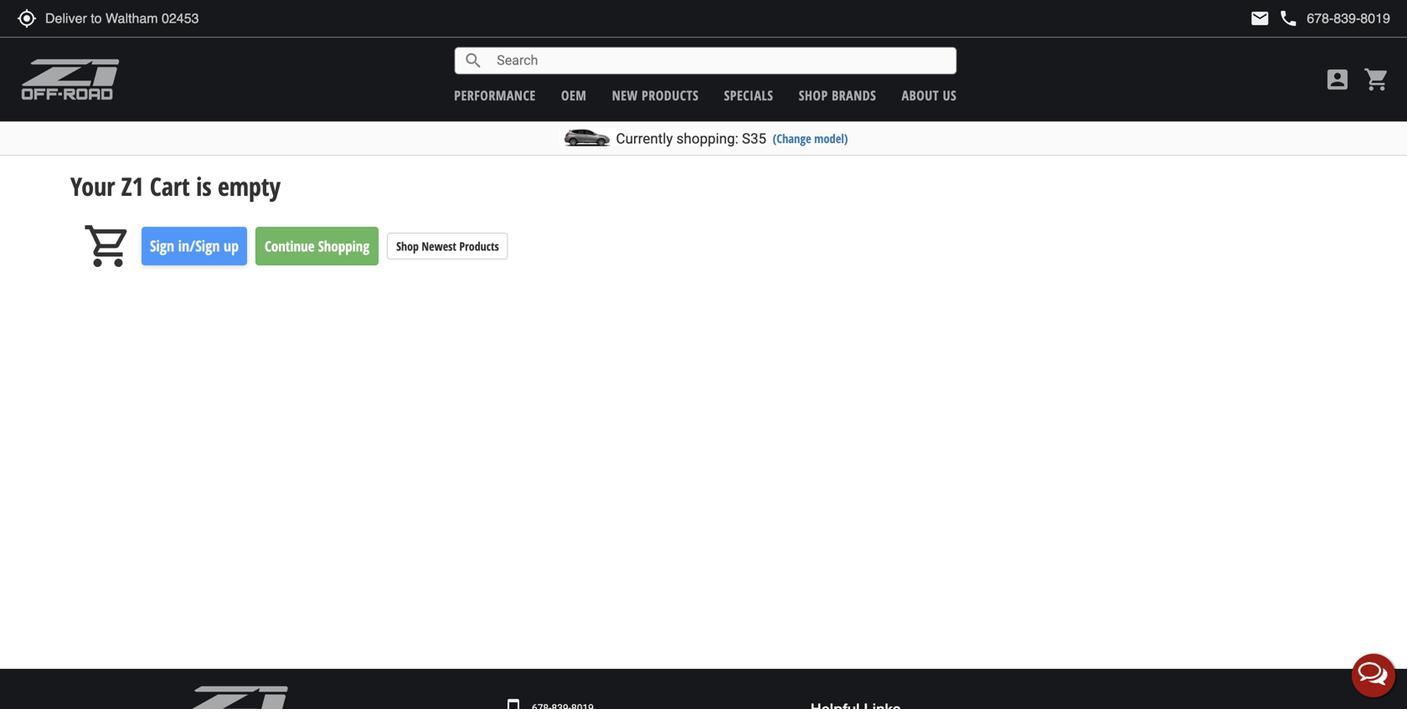 Task type: locate. For each thing, give the bounding box(es) containing it.
1 horizontal spatial shop
[[799, 86, 828, 104]]

0 horizontal spatial shop
[[397, 238, 419, 254]]

shopping:
[[677, 130, 739, 147]]

oem link
[[561, 86, 587, 104]]

shop left newest on the left top of page
[[397, 238, 419, 254]]

about
[[902, 86, 940, 104]]

performance link
[[454, 86, 536, 104]]

in/sign
[[178, 236, 220, 257]]

oem
[[561, 86, 587, 104]]

new products
[[612, 86, 699, 104]]

performance
[[454, 86, 536, 104]]

0 vertical spatial shop
[[799, 86, 828, 104]]

your z1 cart is empty
[[70, 169, 281, 204]]

products
[[642, 86, 699, 104]]

1 horizontal spatial shopping_cart
[[1364, 66, 1391, 93]]

z1 company logo image
[[184, 686, 289, 710]]

z1
[[121, 169, 144, 204]]

s35
[[742, 130, 767, 147]]

phone
[[1279, 8, 1299, 28]]

empty
[[218, 169, 281, 204]]

continue shopping link
[[256, 227, 379, 266]]

mail link
[[1251, 8, 1271, 28]]

1 vertical spatial shopping_cart
[[83, 221, 133, 272]]

continue
[[265, 237, 315, 256]]

us
[[943, 86, 957, 104]]

shopping_cart link
[[1360, 66, 1391, 93]]

shopping_cart left sign
[[83, 221, 133, 272]]

shopping
[[318, 237, 370, 256]]

is
[[196, 169, 212, 204]]

1 vertical spatial shop
[[397, 238, 419, 254]]

continue shopping
[[265, 237, 370, 256]]

currently
[[616, 130, 673, 147]]

about us link
[[902, 86, 957, 104]]

shop
[[799, 86, 828, 104], [397, 238, 419, 254]]

0 horizontal spatial shopping_cart
[[83, 221, 133, 272]]

shop left 'brands'
[[799, 86, 828, 104]]

sign in/sign up link
[[142, 227, 247, 266]]

(change model) link
[[773, 130, 848, 147]]

account_box link
[[1321, 66, 1356, 93]]

shop inside shop newest products link
[[397, 238, 419, 254]]

account_box
[[1325, 66, 1352, 93]]

shopping_cart right 'account_box'
[[1364, 66, 1391, 93]]

mail phone
[[1251, 8, 1299, 28]]

cart
[[150, 169, 190, 204]]

about us
[[902, 86, 957, 104]]

shop for shop newest products
[[397, 238, 419, 254]]

shopping_cart
[[1364, 66, 1391, 93], [83, 221, 133, 272]]

0 vertical spatial shopping_cart
[[1364, 66, 1391, 93]]

shop brands
[[799, 86, 877, 104]]



Task type: describe. For each thing, give the bounding box(es) containing it.
brands
[[832, 86, 877, 104]]

model)
[[815, 130, 848, 147]]

Search search field
[[484, 48, 956, 74]]

newest
[[422, 238, 457, 254]]

your
[[70, 169, 115, 204]]

(change
[[773, 130, 812, 147]]

specials link
[[724, 86, 774, 104]]

up
[[224, 236, 239, 257]]

phone link
[[1279, 8, 1391, 28]]

z1 motorsports logo image
[[21, 59, 120, 101]]

new products link
[[612, 86, 699, 104]]

shop newest products
[[397, 238, 499, 254]]

specials
[[724, 86, 774, 104]]

currently shopping: s35 (change model)
[[616, 130, 848, 147]]

my_location
[[17, 8, 37, 28]]

shop newest products link
[[387, 233, 508, 260]]

sign in/sign up
[[150, 236, 239, 257]]

products
[[460, 238, 499, 254]]

sign
[[150, 236, 174, 257]]

mail
[[1251, 8, 1271, 28]]

new
[[612, 86, 638, 104]]

shop brands link
[[799, 86, 877, 104]]

search
[[464, 51, 484, 71]]

shop for shop brands
[[799, 86, 828, 104]]



Task type: vqa. For each thing, say whether or not it's contained in the screenshot.
Shop brands link
yes



